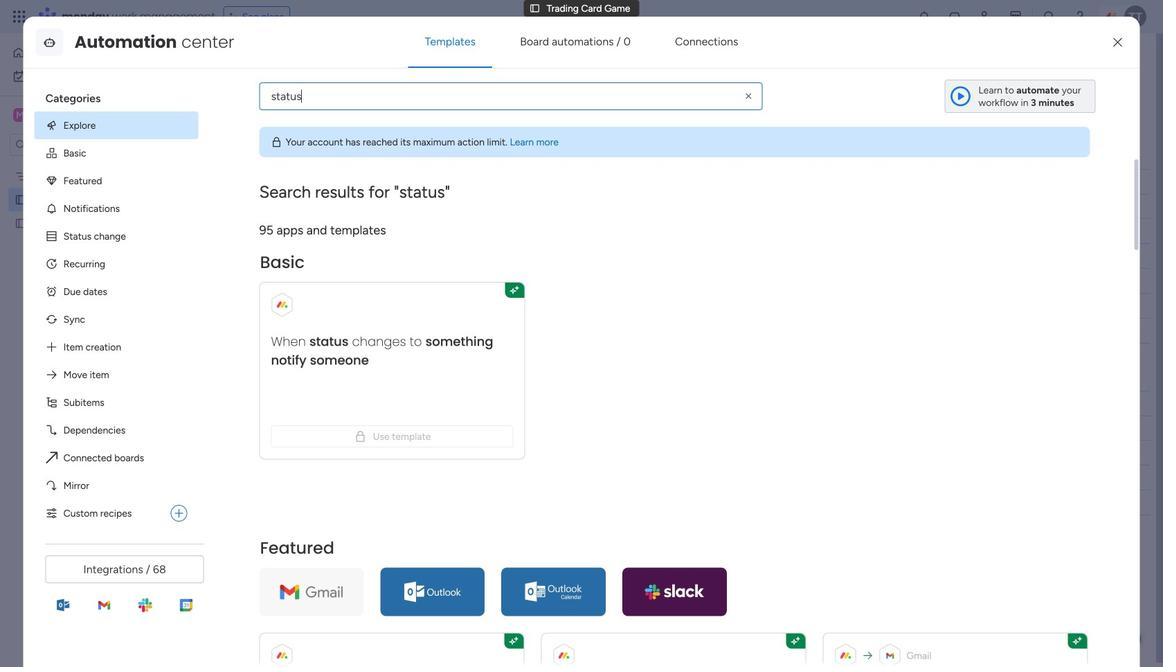 Task type: vqa. For each thing, say whether or not it's contained in the screenshot.
right Add to favorites icon
no



Task type: describe. For each thing, give the bounding box(es) containing it.
workspace selection element
[[13, 107, 116, 125]]

notifications image
[[918, 10, 932, 24]]

see plans image
[[230, 9, 242, 24]]

search everything image
[[1043, 10, 1057, 24]]

2 vertical spatial option
[[34, 499, 165, 527]]

Search for a column type search field
[[259, 82, 763, 110]]

arrow down image
[[484, 111, 501, 127]]

add view image
[[308, 79, 314, 90]]

clear search image
[[743, 90, 755, 102]]

update feed image
[[948, 10, 962, 24]]

angle down image
[[282, 114, 288, 124]]

help image
[[1074, 10, 1087, 24]]



Task type: locate. For each thing, give the bounding box(es) containing it.
tab list
[[210, 73, 1136, 96]]

option
[[8, 42, 168, 64], [0, 164, 177, 167], [34, 499, 165, 527]]

invite members image
[[979, 10, 993, 24]]

Search in workspace field
[[29, 137, 116, 153]]

Search field
[[322, 109, 363, 129]]

select product image
[[12, 10, 26, 24]]

monday marketplace image
[[1009, 10, 1023, 24]]

public board image
[[15, 217, 28, 230]]

1 vertical spatial option
[[0, 164, 177, 167]]

None search field
[[259, 82, 763, 110]]

tab
[[300, 73, 322, 96]]

v2 search image
[[312, 111, 322, 127]]

public board image
[[15, 193, 28, 206]]

None field
[[235, 146, 311, 164], [235, 368, 311, 386], [504, 396, 540, 411], [235, 146, 311, 164], [235, 368, 311, 386], [504, 396, 540, 411]]

0 vertical spatial option
[[8, 42, 168, 64]]

terry turtle image
[[1125, 6, 1147, 28]]

heading
[[34, 80, 199, 111]]

list box
[[34, 80, 210, 527], [0, 162, 177, 422]]

workspace image
[[13, 107, 27, 123]]

collapse image
[[1122, 114, 1133, 125]]



